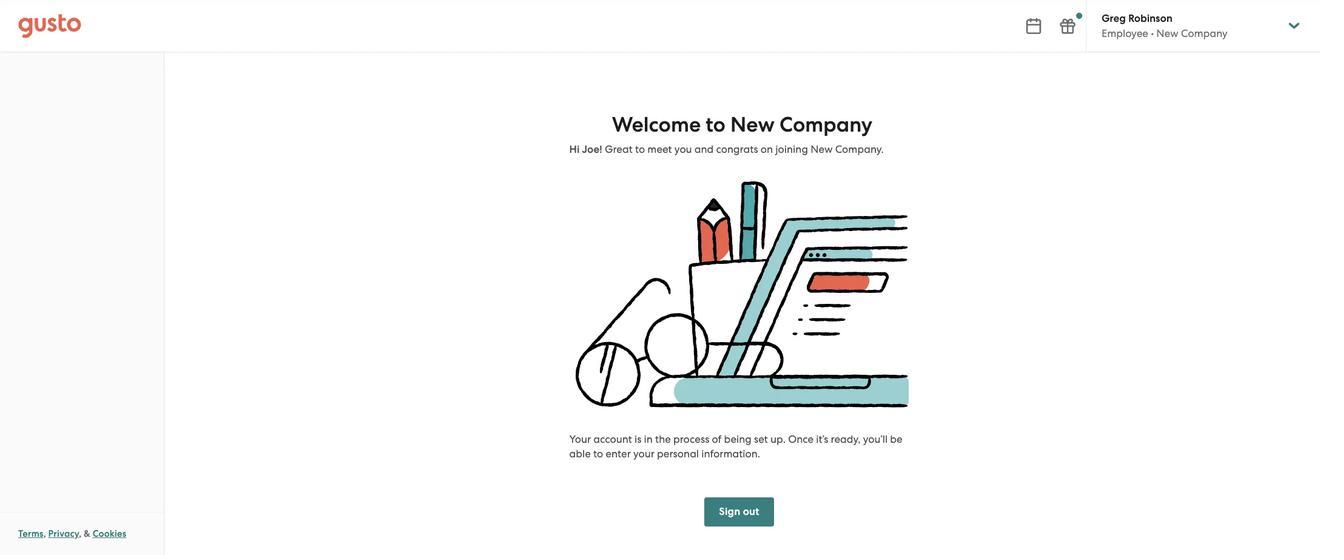 Task type: describe. For each thing, give the bounding box(es) containing it.
new inside greg robinson employee • new company
[[1157, 27, 1179, 39]]

greg
[[1102, 12, 1126, 25]]

company inside hi joe ! great to meet you and congrats on joining new company .
[[836, 143, 882, 155]]

terms
[[18, 529, 43, 540]]

home image
[[18, 14, 81, 38]]

&
[[84, 529, 90, 540]]

congrats
[[716, 143, 758, 155]]

process
[[674, 434, 710, 446]]

•
[[1151, 27, 1154, 39]]

greg robinson employee • new company
[[1102, 12, 1228, 39]]

2 horizontal spatial to
[[706, 112, 726, 137]]

welcome
[[612, 112, 701, 137]]

it's
[[817, 434, 829, 446]]

ready,
[[831, 434, 861, 446]]

employee
[[1102, 27, 1149, 39]]

hi joe ! great to meet you and congrats on joining new company .
[[570, 143, 884, 156]]

you'll
[[864, 434, 888, 446]]

is
[[635, 434, 642, 446]]

robinson
[[1129, 12, 1173, 25]]

on
[[761, 143, 773, 155]]

the
[[656, 434, 671, 446]]

!
[[600, 143, 603, 156]]

gusto navigation element
[[0, 52, 164, 101]]

1 vertical spatial company
[[780, 112, 873, 137]]

and
[[695, 143, 714, 155]]

enter
[[606, 448, 631, 460]]

cookies button
[[93, 527, 126, 541]]

1 vertical spatial new
[[731, 112, 775, 137]]

to inside hi joe ! great to meet you and congrats on joining new company .
[[635, 143, 645, 155]]

cookies
[[93, 529, 126, 540]]



Task type: locate. For each thing, give the bounding box(es) containing it.
new
[[1157, 27, 1179, 39], [731, 112, 775, 137], [811, 143, 833, 155]]

2 horizontal spatial new
[[1157, 27, 1179, 39]]

0 horizontal spatial ,
[[43, 529, 46, 540]]

new up 'on'
[[731, 112, 775, 137]]

up.
[[771, 434, 786, 446]]

welcome to new company
[[612, 112, 873, 137]]

to
[[706, 112, 726, 137], [635, 143, 645, 155], [594, 448, 603, 460]]

new right "joining"
[[811, 143, 833, 155]]

to up hi joe ! great to meet you and congrats on joining new company .
[[706, 112, 726, 137]]

0 vertical spatial to
[[706, 112, 726, 137]]

1 horizontal spatial to
[[635, 143, 645, 155]]

out
[[743, 506, 760, 519]]

2 vertical spatial to
[[594, 448, 603, 460]]

terms link
[[18, 529, 43, 540]]

, left &
[[79, 529, 82, 540]]

joe
[[582, 143, 600, 156]]

sign
[[719, 506, 741, 519]]

,
[[43, 529, 46, 540], [79, 529, 82, 540]]

hi
[[570, 143, 580, 156]]

new inside hi joe ! great to meet you and congrats on joining new company .
[[811, 143, 833, 155]]

2 vertical spatial new
[[811, 143, 833, 155]]

sign out
[[719, 506, 760, 519]]

privacy link
[[48, 529, 79, 540]]

1 , from the left
[[43, 529, 46, 540]]

.
[[882, 143, 884, 155]]

your
[[570, 434, 591, 446]]

company inside greg robinson employee • new company
[[1182, 27, 1228, 39]]

information.
[[702, 448, 761, 460]]

being
[[724, 434, 752, 446]]

to right able
[[594, 448, 603, 460]]

0 vertical spatial company
[[1182, 27, 1228, 39]]

to left meet
[[635, 143, 645, 155]]

illustration of a desk space image
[[576, 181, 909, 408]]

privacy
[[48, 529, 79, 540]]

0 horizontal spatial new
[[731, 112, 775, 137]]

2 vertical spatial company
[[836, 143, 882, 155]]

0 horizontal spatial to
[[594, 448, 603, 460]]

sign out button
[[705, 498, 774, 527]]

1 horizontal spatial new
[[811, 143, 833, 155]]

able
[[570, 448, 591, 460]]

meet
[[648, 143, 672, 155]]

1 horizontal spatial ,
[[79, 529, 82, 540]]

joining
[[776, 143, 808, 155]]

of
[[712, 434, 722, 446]]

terms , privacy , & cookies
[[18, 529, 126, 540]]

in
[[644, 434, 653, 446]]

set
[[754, 434, 768, 446]]

company
[[1182, 27, 1228, 39], [780, 112, 873, 137], [836, 143, 882, 155]]

to inside "your account is in the process of being set up. once it's ready, you'll be able to enter your personal information."
[[594, 448, 603, 460]]

2 , from the left
[[79, 529, 82, 540]]

you
[[675, 143, 692, 155]]

personal
[[657, 448, 699, 460]]

, left privacy link
[[43, 529, 46, 540]]

be
[[891, 434, 903, 446]]

great
[[605, 143, 633, 155]]

1 vertical spatial to
[[635, 143, 645, 155]]

once
[[788, 434, 814, 446]]

new right •
[[1157, 27, 1179, 39]]

account
[[594, 434, 632, 446]]

0 vertical spatial new
[[1157, 27, 1179, 39]]

your
[[634, 448, 655, 460]]

your account is in the process of being set up. once it's ready, you'll be able to enter your personal information.
[[570, 434, 903, 460]]



Task type: vqa. For each thing, say whether or not it's contained in the screenshot.
Tax credits link
no



